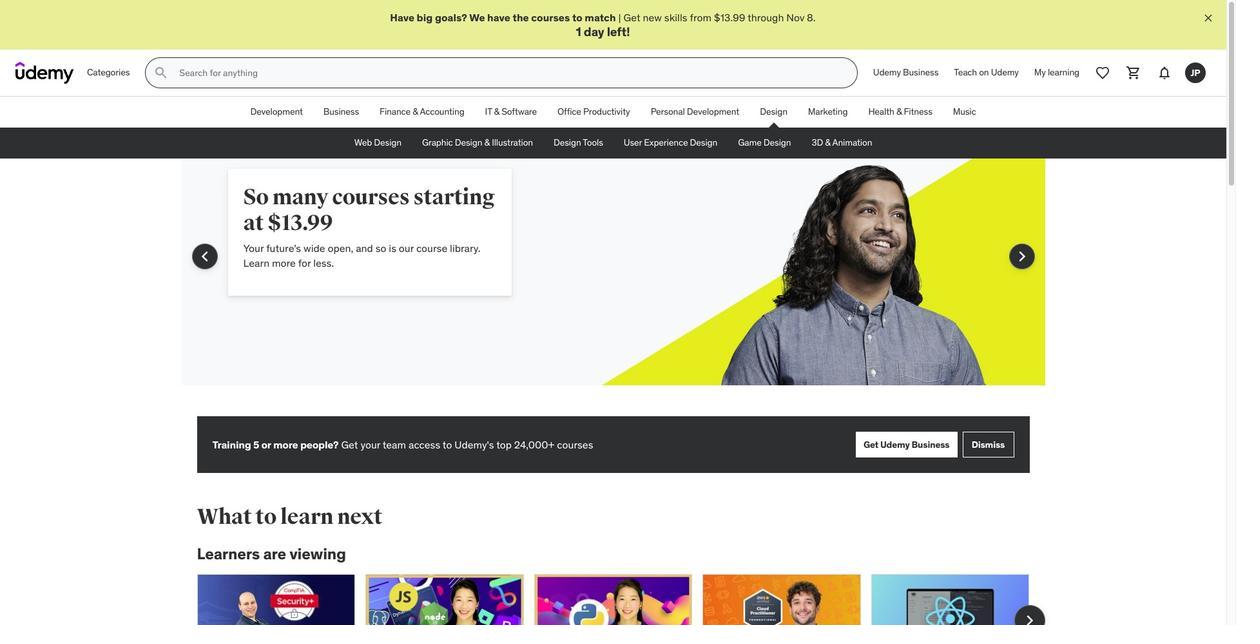 Task type: locate. For each thing, give the bounding box(es) containing it.
design up game design
[[760, 106, 788, 118]]

0 vertical spatial courses
[[531, 11, 570, 24]]

1 vertical spatial courses
[[332, 184, 410, 211]]

to up learners are viewing
[[256, 504, 277, 531]]

1 horizontal spatial $13.99
[[714, 11, 746, 24]]

we
[[470, 11, 485, 24]]

business left dismiss
[[912, 439, 950, 451]]

courses right the
[[531, 11, 570, 24]]

0 horizontal spatial get
[[341, 438, 358, 451]]

less.
[[313, 256, 334, 269]]

design down personal development link
[[690, 137, 718, 149]]

& right '3d'
[[826, 137, 831, 149]]

open,
[[328, 242, 354, 255]]

business link
[[313, 97, 370, 128]]

to
[[573, 11, 583, 24], [443, 438, 452, 451], [256, 504, 277, 531]]

finance
[[380, 106, 411, 118]]

1 vertical spatial business
[[324, 106, 359, 118]]

1 horizontal spatial to
[[443, 438, 452, 451]]

user experience design
[[624, 137, 718, 149]]

dismiss
[[972, 439, 1005, 451]]

courses right 24,000+
[[557, 438, 594, 451]]

graphic
[[422, 137, 453, 149]]

0 horizontal spatial to
[[256, 504, 277, 531]]

learners are viewing
[[197, 544, 346, 564]]

your
[[361, 438, 381, 451]]

to up 1
[[573, 11, 583, 24]]

development
[[250, 106, 303, 118], [687, 106, 740, 118]]

courses inside have big goals? we have the courses to match | get new skills from $13.99 through nov 8. 1 day left!
[[531, 11, 570, 24]]

top
[[497, 438, 512, 451]]

through
[[748, 11, 784, 24]]

more down future's
[[272, 256, 296, 269]]

1 development from the left
[[250, 106, 303, 118]]

2 vertical spatial to
[[256, 504, 277, 531]]

design right web
[[374, 137, 402, 149]]

0 vertical spatial $13.99
[[714, 11, 746, 24]]

get inside have big goals? we have the courses to match | get new skills from $13.99 through nov 8. 1 day left!
[[624, 11, 641, 24]]

my learning link
[[1027, 58, 1088, 88]]

& right health
[[897, 106, 902, 118]]

design tools link
[[544, 128, 614, 159]]

2 horizontal spatial to
[[573, 11, 583, 24]]

0 vertical spatial to
[[573, 11, 583, 24]]

training
[[212, 438, 251, 451]]

starting
[[414, 184, 495, 211]]

& for health
[[897, 106, 902, 118]]

so
[[376, 242, 387, 255]]

design
[[760, 106, 788, 118], [374, 137, 402, 149], [455, 137, 483, 149], [554, 137, 581, 149], [690, 137, 718, 149], [764, 137, 791, 149]]

people?
[[300, 438, 339, 451]]

0 horizontal spatial $13.99
[[268, 210, 333, 237]]

0 vertical spatial carousel element
[[182, 128, 1046, 417]]

health & fitness link
[[859, 97, 943, 128]]

are
[[263, 544, 286, 564]]

0 vertical spatial more
[[272, 256, 296, 269]]

my
[[1035, 67, 1046, 78]]

to right access
[[443, 438, 452, 451]]

get udemy business
[[864, 439, 950, 451]]

& left illustration
[[485, 137, 490, 149]]

& for it
[[494, 106, 500, 118]]

left!
[[607, 24, 630, 40]]

courses
[[531, 11, 570, 24], [332, 184, 410, 211], [557, 438, 594, 451]]

office productivity
[[558, 106, 630, 118]]

to inside have big goals? we have the courses to match | get new skills from $13.99 through nov 8. 1 day left!
[[573, 11, 583, 24]]

get udemy business link
[[856, 432, 958, 458]]

3d & animation
[[812, 137, 873, 149]]

web
[[354, 137, 372, 149]]

teach
[[955, 67, 978, 78]]

user
[[624, 137, 642, 149]]

0 horizontal spatial development
[[250, 106, 303, 118]]

& right finance
[[413, 106, 418, 118]]

teach on udemy link
[[947, 58, 1027, 88]]

5
[[253, 438, 259, 451]]

jp
[[1191, 67, 1201, 79]]

1 vertical spatial $13.99
[[268, 210, 333, 237]]

jp link
[[1181, 58, 1212, 88]]

and
[[356, 242, 373, 255]]

game design link
[[728, 128, 802, 159]]

$13.99 up wide
[[268, 210, 333, 237]]

$13.99 right from
[[714, 11, 746, 24]]

business up web
[[324, 106, 359, 118]]

shopping cart with 0 items image
[[1127, 65, 1142, 81]]

categories button
[[79, 58, 138, 88]]

software
[[502, 106, 537, 118]]

$13.99
[[714, 11, 746, 24], [268, 210, 333, 237]]

udemy's
[[455, 438, 494, 451]]

learners
[[197, 544, 260, 564]]

1 horizontal spatial get
[[624, 11, 641, 24]]

development inside the development link
[[250, 106, 303, 118]]

next image
[[1020, 611, 1040, 625]]

or
[[261, 438, 271, 451]]

2 development from the left
[[687, 106, 740, 118]]

graphic design & illustration
[[422, 137, 533, 149]]

& for 3d
[[826, 137, 831, 149]]

& right it
[[494, 106, 500, 118]]

music
[[954, 106, 977, 118]]

business up fitness
[[903, 67, 939, 78]]

design right graphic on the left top of page
[[455, 137, 483, 149]]

business
[[903, 67, 939, 78], [324, 106, 359, 118], [912, 439, 950, 451]]

many
[[273, 184, 328, 211]]

my learning
[[1035, 67, 1080, 78]]

personal development link
[[641, 97, 750, 128]]

more inside so many courses starting at $13.99 your future's wide open, and so is our course library. learn more for less.
[[272, 256, 296, 269]]

get
[[624, 11, 641, 24], [341, 438, 358, 451], [864, 439, 879, 451]]

udemy
[[874, 67, 901, 78], [992, 67, 1019, 78], [881, 439, 910, 451]]

on
[[980, 67, 990, 78]]

carousel element
[[182, 128, 1046, 417], [197, 575, 1046, 625]]

more right or
[[273, 438, 298, 451]]

wishlist image
[[1096, 65, 1111, 81]]

our
[[399, 242, 414, 255]]

courses up and
[[332, 184, 410, 211]]

1 horizontal spatial development
[[687, 106, 740, 118]]

learn
[[243, 256, 270, 269]]

more
[[272, 256, 296, 269], [273, 438, 298, 451]]



Task type: vqa. For each thing, say whether or not it's contained in the screenshot.
Web Design
yes



Task type: describe. For each thing, give the bounding box(es) containing it.
from
[[690, 11, 712, 24]]

it & software link
[[475, 97, 547, 128]]

big
[[417, 11, 433, 24]]

experience
[[644, 137, 688, 149]]

at
[[243, 210, 264, 237]]

personal
[[651, 106, 685, 118]]

8.
[[807, 11, 816, 24]]

have
[[488, 11, 511, 24]]

illustration
[[492, 137, 533, 149]]

nov
[[787, 11, 805, 24]]

game design
[[738, 137, 791, 149]]

notifications image
[[1157, 65, 1173, 81]]

learn
[[280, 504, 334, 531]]

& for finance
[[413, 106, 418, 118]]

viewing
[[290, 544, 346, 564]]

so
[[243, 184, 269, 211]]

have
[[390, 11, 415, 24]]

udemy business link
[[866, 58, 947, 88]]

courses inside so many courses starting at $13.99 your future's wide open, and so is our course library. learn more for less.
[[332, 184, 410, 211]]

day
[[584, 24, 605, 40]]

goals?
[[435, 11, 467, 24]]

next
[[337, 504, 382, 531]]

close image
[[1203, 12, 1216, 25]]

development link
[[240, 97, 313, 128]]

design tools
[[554, 137, 603, 149]]

marketing
[[809, 106, 848, 118]]

submit search image
[[154, 65, 169, 81]]

course
[[416, 242, 448, 255]]

animation
[[833, 137, 873, 149]]

have big goals? we have the courses to match | get new skills from $13.99 through nov 8. 1 day left!
[[390, 11, 816, 40]]

access
[[409, 438, 441, 451]]

health
[[869, 106, 895, 118]]

3d
[[812, 137, 824, 149]]

24,000+
[[514, 438, 555, 451]]

design inside 'link'
[[374, 137, 402, 149]]

match
[[585, 11, 616, 24]]

office productivity link
[[547, 97, 641, 128]]

development inside personal development link
[[687, 106, 740, 118]]

design left tools
[[554, 137, 581, 149]]

carousel element containing so many courses starting at $13.99
[[182, 128, 1046, 417]]

tools
[[583, 137, 603, 149]]

2 vertical spatial business
[[912, 439, 950, 451]]

teach on udemy
[[955, 67, 1019, 78]]

categories
[[87, 67, 130, 78]]

design right game
[[764, 137, 791, 149]]

skills
[[665, 11, 688, 24]]

1 vertical spatial carousel element
[[197, 575, 1046, 625]]

3d & animation link
[[802, 128, 883, 159]]

it
[[485, 106, 492, 118]]

web design
[[354, 137, 402, 149]]

design link
[[750, 97, 798, 128]]

udemy image
[[15, 62, 74, 84]]

|
[[619, 11, 621, 24]]

what
[[197, 504, 252, 531]]

$13.99 inside have big goals? we have the courses to match | get new skills from $13.99 through nov 8. 1 day left!
[[714, 11, 746, 24]]

what to learn next
[[197, 504, 382, 531]]

finance & accounting link
[[370, 97, 475, 128]]

the
[[513, 11, 529, 24]]

user experience design link
[[614, 128, 728, 159]]

new
[[643, 11, 662, 24]]

it & software
[[485, 106, 537, 118]]

your
[[243, 242, 264, 255]]

music link
[[943, 97, 987, 128]]

marketing link
[[798, 97, 859, 128]]

learning
[[1048, 67, 1080, 78]]

udemy business
[[874, 67, 939, 78]]

0 vertical spatial business
[[903, 67, 939, 78]]

2 horizontal spatial get
[[864, 439, 879, 451]]

productivity
[[584, 106, 630, 118]]

$13.99 inside so many courses starting at $13.99 your future's wide open, and so is our course library. learn more for less.
[[268, 210, 333, 237]]

office
[[558, 106, 582, 118]]

graphic design & illustration link
[[412, 128, 544, 159]]

1
[[576, 24, 582, 40]]

training 5 or more people? get your team access to udemy's top 24,000+ courses
[[212, 438, 594, 451]]

wide
[[304, 242, 325, 255]]

accounting
[[420, 106, 465, 118]]

health & fitness
[[869, 106, 933, 118]]

1 vertical spatial to
[[443, 438, 452, 451]]

fitness
[[904, 106, 933, 118]]

personal development
[[651, 106, 740, 118]]

Search for anything text field
[[177, 62, 842, 84]]

2 vertical spatial courses
[[557, 438, 594, 451]]

game
[[738, 137, 762, 149]]

finance & accounting
[[380, 106, 465, 118]]

is
[[389, 242, 397, 255]]

web design link
[[344, 128, 412, 159]]

team
[[383, 438, 406, 451]]

1 vertical spatial more
[[273, 438, 298, 451]]

previous image
[[194, 246, 215, 267]]

for
[[298, 256, 311, 269]]

next image
[[1012, 246, 1033, 267]]



